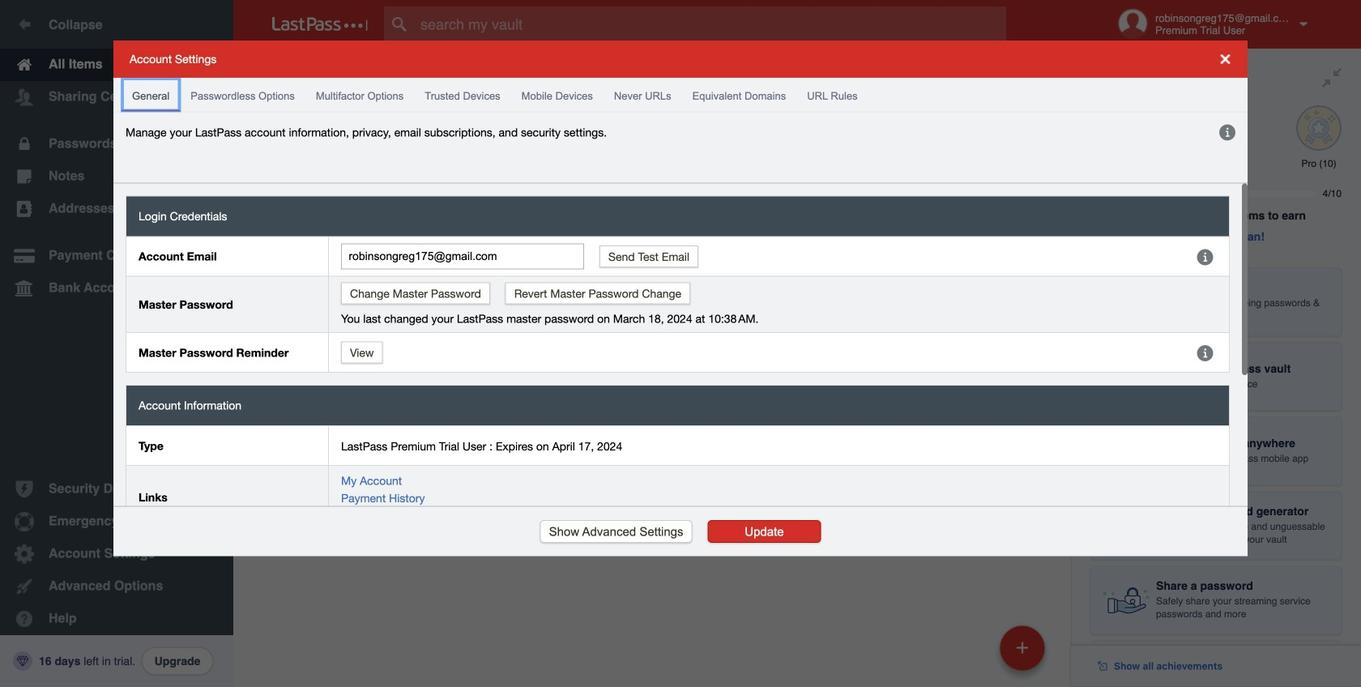 Task type: locate. For each thing, give the bounding box(es) containing it.
new item image
[[1017, 642, 1029, 654]]

new item navigation
[[995, 621, 1055, 687]]

Search search field
[[384, 6, 1032, 42]]



Task type: describe. For each thing, give the bounding box(es) containing it.
main navigation navigation
[[0, 0, 233, 687]]

search my vault text field
[[384, 6, 1032, 42]]

lastpass image
[[272, 17, 368, 32]]

vault options navigation
[[233, 49, 1072, 97]]



